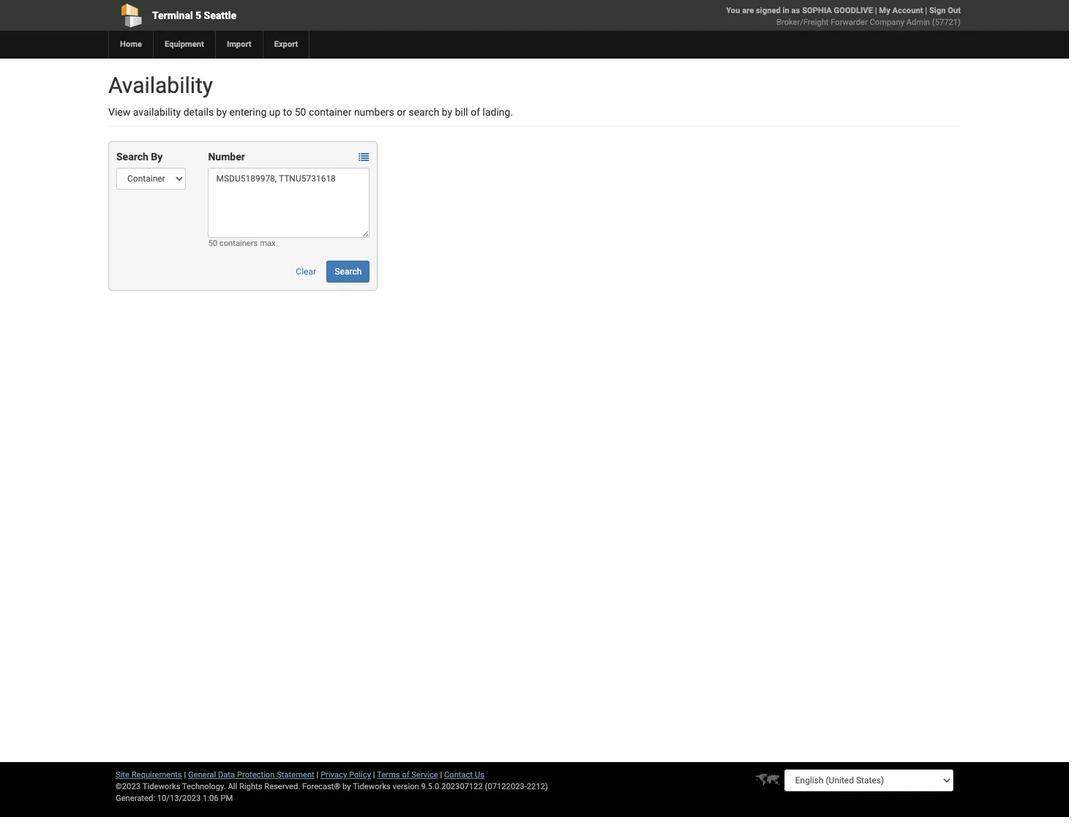 Task type: describe. For each thing, give the bounding box(es) containing it.
clear
[[296, 266, 316, 277]]

| up tideworks
[[373, 770, 375, 780]]

50 containers max
[[208, 239, 276, 248]]

sign out link
[[930, 6, 961, 15]]

statement
[[277, 770, 315, 780]]

technology.
[[182, 782, 226, 791]]

forwarder
[[831, 18, 868, 27]]

in
[[783, 6, 790, 15]]

view availability details by entering up to 50 container numbers or search by bill of lading.
[[108, 106, 513, 118]]

search button
[[327, 261, 370, 283]]

max
[[260, 239, 276, 248]]

data
[[218, 770, 235, 780]]

site requirements link
[[116, 770, 182, 780]]

generated:
[[116, 794, 155, 803]]

container
[[309, 106, 352, 118]]

or
[[397, 106, 406, 118]]

us
[[475, 770, 485, 780]]

search for search
[[335, 266, 362, 277]]

1 horizontal spatial 50
[[295, 106, 306, 118]]

| up forecast®
[[317, 770, 319, 780]]

lading.
[[483, 106, 513, 118]]

10/13/2023
[[157, 794, 201, 803]]

availability
[[133, 106, 181, 118]]

by
[[151, 151, 163, 163]]

2 horizontal spatial by
[[442, 106, 453, 118]]

pm
[[221, 794, 233, 803]]

you are signed in as sophia goodlive | my account | sign out broker/freight forwarder company admin (57721)
[[726, 6, 961, 27]]

reserved.
[[264, 782, 300, 791]]

2212)
[[527, 782, 548, 791]]

contact us link
[[444, 770, 485, 780]]

seattle
[[204, 10, 236, 21]]

service
[[412, 770, 438, 780]]

site requirements | general data protection statement | privacy policy | terms of service | contact us ©2023 tideworks technology. all rights reserved. forecast® by tideworks version 9.5.0.202307122 (07122023-2212) generated: 10/13/2023 1:06 pm
[[116, 770, 548, 803]]

signed
[[756, 6, 781, 15]]

search for search by
[[116, 151, 148, 163]]

| left sign
[[926, 6, 928, 15]]

export
[[274, 40, 298, 49]]

out
[[948, 6, 961, 15]]

are
[[742, 6, 754, 15]]

home link
[[108, 31, 153, 59]]

show list image
[[359, 152, 369, 163]]

my account link
[[879, 6, 923, 15]]

admin
[[907, 18, 931, 27]]

contact
[[444, 770, 473, 780]]

policy
[[349, 770, 371, 780]]

site
[[116, 770, 130, 780]]

terminal 5 seattle
[[152, 10, 236, 21]]

account
[[893, 6, 923, 15]]



Task type: vqa. For each thing, say whether or not it's contained in the screenshot.
1:36 on the bottom
no



Task type: locate. For each thing, give the bounding box(es) containing it.
numbers
[[354, 106, 394, 118]]

1:06
[[203, 794, 219, 803]]

by down privacy policy link
[[343, 782, 351, 791]]

requirements
[[132, 770, 182, 780]]

sophia
[[802, 6, 832, 15]]

privacy policy link
[[321, 770, 371, 780]]

broker/freight
[[777, 18, 829, 27]]

(57721)
[[933, 18, 961, 27]]

©2023 tideworks
[[116, 782, 180, 791]]

0 vertical spatial of
[[471, 106, 480, 118]]

terms
[[377, 770, 400, 780]]

search right clear button
[[335, 266, 362, 277]]

rights
[[239, 782, 262, 791]]

as
[[792, 6, 800, 15]]

of
[[471, 106, 480, 118], [402, 770, 410, 780]]

company
[[870, 18, 905, 27]]

of right bill
[[471, 106, 480, 118]]

all
[[228, 782, 237, 791]]

Number text field
[[208, 168, 370, 238]]

by right the details
[[216, 106, 227, 118]]

entering
[[229, 106, 267, 118]]

search
[[116, 151, 148, 163], [335, 266, 362, 277]]

0 horizontal spatial of
[[402, 770, 410, 780]]

search by
[[116, 151, 163, 163]]

import link
[[215, 31, 263, 59]]

import
[[227, 40, 252, 49]]

version
[[393, 782, 419, 791]]

1 vertical spatial search
[[335, 266, 362, 277]]

by
[[216, 106, 227, 118], [442, 106, 453, 118], [343, 782, 351, 791]]

50
[[295, 106, 306, 118], [208, 239, 217, 248]]

| left my
[[875, 6, 877, 15]]

(07122023-
[[485, 782, 527, 791]]

| up the 9.5.0.202307122
[[440, 770, 442, 780]]

5
[[196, 10, 201, 21]]

1 horizontal spatial search
[[335, 266, 362, 277]]

0 horizontal spatial 50
[[208, 239, 217, 248]]

number
[[208, 151, 245, 163]]

my
[[879, 6, 891, 15]]

up
[[269, 106, 281, 118]]

9.5.0.202307122
[[421, 782, 483, 791]]

1 vertical spatial 50
[[208, 239, 217, 248]]

0 vertical spatial 50
[[295, 106, 306, 118]]

terminal 5 seattle link
[[108, 0, 451, 31]]

forecast®
[[302, 782, 341, 791]]

general data protection statement link
[[188, 770, 315, 780]]

you
[[726, 6, 740, 15]]

by left bill
[[442, 106, 453, 118]]

containers
[[219, 239, 258, 248]]

50 right to
[[295, 106, 306, 118]]

to
[[283, 106, 292, 118]]

sign
[[930, 6, 946, 15]]

0 horizontal spatial search
[[116, 151, 148, 163]]

clear button
[[288, 261, 324, 283]]

1 horizontal spatial by
[[343, 782, 351, 791]]

goodlive
[[834, 6, 873, 15]]

protection
[[237, 770, 275, 780]]

view
[[108, 106, 130, 118]]

terminal
[[152, 10, 193, 21]]

privacy
[[321, 770, 347, 780]]

0 vertical spatial search
[[116, 151, 148, 163]]

of inside site requirements | general data protection statement | privacy policy | terms of service | contact us ©2023 tideworks technology. all rights reserved. forecast® by tideworks version 9.5.0.202307122 (07122023-2212) generated: 10/13/2023 1:06 pm
[[402, 770, 410, 780]]

equipment
[[165, 40, 204, 49]]

terms of service link
[[377, 770, 438, 780]]

home
[[120, 40, 142, 49]]

general
[[188, 770, 216, 780]]

availability
[[108, 72, 213, 98]]

|
[[875, 6, 877, 15], [926, 6, 928, 15], [184, 770, 186, 780], [317, 770, 319, 780], [373, 770, 375, 780], [440, 770, 442, 780]]

1 vertical spatial of
[[402, 770, 410, 780]]

bill
[[455, 106, 468, 118]]

by inside site requirements | general data protection statement | privacy policy | terms of service | contact us ©2023 tideworks technology. all rights reserved. forecast® by tideworks version 9.5.0.202307122 (07122023-2212) generated: 10/13/2023 1:06 pm
[[343, 782, 351, 791]]

search left by
[[116, 151, 148, 163]]

0 horizontal spatial by
[[216, 106, 227, 118]]

50 left containers
[[208, 239, 217, 248]]

export link
[[263, 31, 309, 59]]

details
[[183, 106, 214, 118]]

tideworks
[[353, 782, 391, 791]]

search inside button
[[335, 266, 362, 277]]

of up version
[[402, 770, 410, 780]]

1 horizontal spatial of
[[471, 106, 480, 118]]

| left general
[[184, 770, 186, 780]]

equipment link
[[153, 31, 215, 59]]

search
[[409, 106, 440, 118]]



